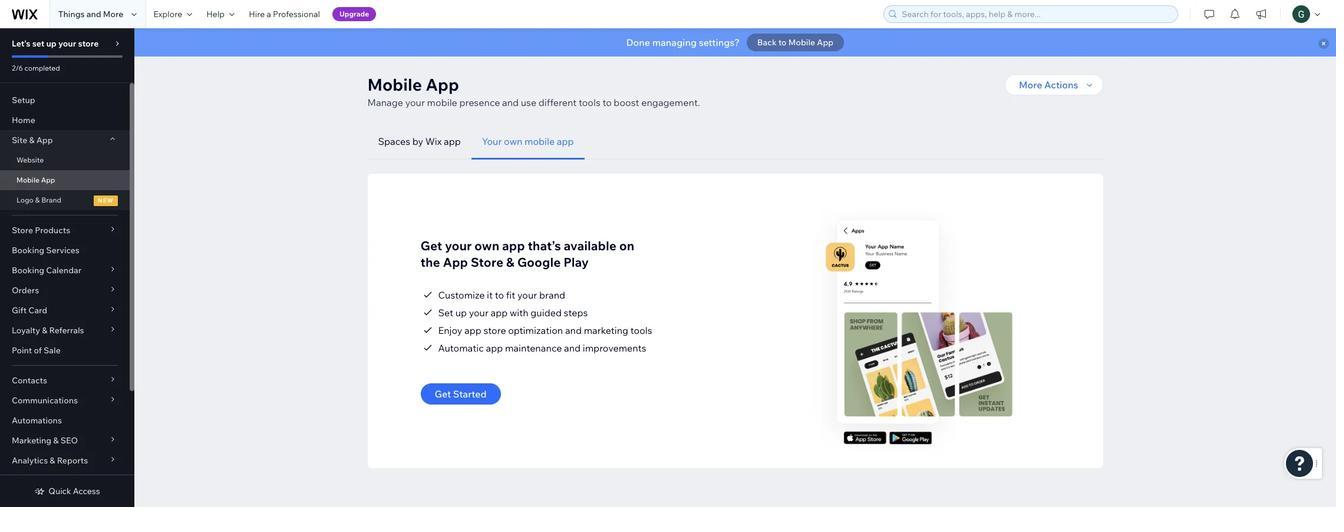 Task type: locate. For each thing, give the bounding box(es) containing it.
& right site
[[29, 135, 35, 146]]

settings?
[[699, 37, 740, 48]]

1 vertical spatial more
[[1019, 79, 1042, 91]]

1 vertical spatial mobile
[[368, 74, 422, 95]]

0 horizontal spatial own
[[475, 238, 499, 253]]

your right manage
[[405, 97, 425, 108]]

your inside mobile app manage your mobile presence and use different tools to boost engagement.
[[405, 97, 425, 108]]

0 horizontal spatial store
[[12, 225, 33, 236]]

brand
[[41, 196, 61, 205]]

app
[[817, 37, 834, 48], [426, 74, 459, 95], [36, 135, 53, 146], [41, 176, 55, 184], [443, 255, 468, 270]]

& left google
[[506, 255, 515, 270]]

to left 'boost'
[[603, 97, 612, 108]]

app
[[444, 136, 461, 147], [557, 136, 574, 147], [502, 238, 525, 253], [491, 307, 508, 319], [465, 325, 481, 337], [486, 342, 503, 354]]

0 horizontal spatial tools
[[579, 97, 601, 108]]

1 vertical spatial get
[[435, 388, 451, 400]]

set
[[32, 38, 44, 49]]

get up the
[[421, 238, 442, 253]]

get inside "get your own app that's available on the app store & google play"
[[421, 238, 442, 253]]

upgrade button
[[332, 7, 376, 21]]

get inside button
[[435, 388, 451, 400]]

on
[[619, 238, 634, 253]]

site & app button
[[0, 130, 130, 150]]

communications
[[12, 396, 78, 406]]

back to mobile app
[[757, 37, 834, 48]]

& left seo on the left of page
[[53, 436, 59, 446]]

manage
[[368, 97, 403, 108]]

point
[[12, 345, 32, 356]]

store inside "get your own app that's available on the app store & google play"
[[471, 255, 503, 270]]

quick
[[49, 486, 71, 497]]

0 vertical spatial mobile
[[427, 97, 457, 108]]

to
[[779, 37, 787, 48], [603, 97, 612, 108], [495, 289, 504, 301]]

brand
[[539, 289, 565, 301]]

started
[[453, 388, 487, 400]]

contacts
[[12, 375, 47, 386]]

app inside "get your own app that's available on the app store & google play"
[[443, 255, 468, 270]]

to right back
[[779, 37, 787, 48]]

0 horizontal spatial mobile
[[17, 176, 39, 184]]

mobile inside 'link'
[[17, 176, 39, 184]]

1 horizontal spatial mobile
[[525, 136, 555, 147]]

& inside the analytics & reports popup button
[[50, 456, 55, 466]]

app right the
[[443, 255, 468, 270]]

your up the customize
[[445, 238, 472, 253]]

0 vertical spatial store
[[78, 38, 99, 49]]

& left reports on the left of page
[[50, 456, 55, 466]]

& right logo
[[35, 196, 40, 205]]

quick access
[[49, 486, 100, 497]]

2/6
[[12, 64, 23, 72]]

1 vertical spatial to
[[603, 97, 612, 108]]

store
[[78, 38, 99, 49], [484, 325, 506, 337]]

1 vertical spatial own
[[475, 238, 499, 253]]

and inside mobile app manage your mobile presence and use different tools to boost engagement.
[[502, 97, 519, 108]]

1 horizontal spatial up
[[455, 307, 467, 319]]

app right back
[[817, 37, 834, 48]]

& inside site & app dropdown button
[[29, 135, 35, 146]]

0 vertical spatial get
[[421, 238, 442, 253]]

booking calendar button
[[0, 261, 130, 281]]

booking for booking services
[[12, 245, 44, 256]]

loyalty & referrals
[[12, 325, 84, 336]]

of
[[34, 345, 42, 356]]

store down things and more
[[78, 38, 99, 49]]

& right loyalty at the left bottom of the page
[[42, 325, 47, 336]]

& inside "marketing & seo" popup button
[[53, 436, 59, 446]]

get started button
[[421, 384, 501, 405]]

mobile left 'presence'
[[427, 97, 457, 108]]

orders
[[12, 285, 39, 296]]

your inside sidebar element
[[58, 38, 76, 49]]

1 vertical spatial store
[[484, 325, 506, 337]]

done managing settings? alert
[[134, 28, 1336, 57]]

more left actions
[[1019, 79, 1042, 91]]

store down it
[[484, 325, 506, 337]]

mobile inside mobile app manage your mobile presence and use different tools to boost engagement.
[[368, 74, 422, 95]]

gift card button
[[0, 301, 130, 321]]

mobile down use
[[525, 136, 555, 147]]

1 vertical spatial store
[[471, 255, 503, 270]]

engagement.
[[641, 97, 700, 108]]

fit
[[506, 289, 515, 301]]

store inside sidebar element
[[78, 38, 99, 49]]

1 horizontal spatial mobile
[[368, 74, 422, 95]]

booking up orders
[[12, 265, 44, 276]]

app inside button
[[444, 136, 461, 147]]

tab list containing spaces by wix app
[[368, 124, 1103, 160]]

tools up improvements
[[631, 325, 652, 337]]

2 vertical spatial mobile
[[17, 176, 39, 184]]

enjoy
[[438, 325, 462, 337]]

app left with
[[491, 307, 508, 319]]

tab list
[[368, 124, 1103, 160]]

mobile
[[427, 97, 457, 108], [525, 136, 555, 147]]

1 horizontal spatial to
[[603, 97, 612, 108]]

improvements
[[583, 342, 646, 354]]

mobile inside button
[[525, 136, 555, 147]]

0 horizontal spatial mobile
[[427, 97, 457, 108]]

0 vertical spatial store
[[12, 225, 33, 236]]

0 vertical spatial own
[[504, 136, 522, 147]]

1 horizontal spatial own
[[504, 136, 522, 147]]

1 horizontal spatial store
[[484, 325, 506, 337]]

0 horizontal spatial store
[[78, 38, 99, 49]]

store left products
[[12, 225, 33, 236]]

tools inside customize it to fit your brand set up your app with guided steps enjoy app store optimization and marketing tools automatic app maintenance and improvements
[[631, 325, 652, 337]]

your
[[482, 136, 502, 147]]

2 horizontal spatial to
[[779, 37, 787, 48]]

2 horizontal spatial mobile
[[789, 37, 815, 48]]

0 vertical spatial to
[[779, 37, 787, 48]]

mobile up manage
[[368, 74, 422, 95]]

sidebar element
[[0, 28, 134, 507]]

gift
[[12, 305, 27, 316]]

0 horizontal spatial to
[[495, 289, 504, 301]]

the
[[421, 255, 440, 270]]

your right set
[[58, 38, 76, 49]]

actions
[[1045, 79, 1078, 91]]

1 horizontal spatial more
[[1019, 79, 1042, 91]]

mobile down website
[[17, 176, 39, 184]]

to right it
[[495, 289, 504, 301]]

mobile for mobile app
[[17, 176, 39, 184]]

2 booking from the top
[[12, 265, 44, 276]]

site
[[12, 135, 27, 146]]

available
[[564, 238, 617, 253]]

app up wix
[[426, 74, 459, 95]]

2 vertical spatial to
[[495, 289, 504, 301]]

store inside customize it to fit your brand set up your app with guided steps enjoy app store optimization and marketing tools automatic app maintenance and improvements
[[484, 325, 506, 337]]

products
[[35, 225, 70, 236]]

app down different
[[557, 136, 574, 147]]

website link
[[0, 150, 130, 170]]

0 vertical spatial up
[[46, 38, 56, 49]]

up
[[46, 38, 56, 49], [455, 307, 467, 319]]

play
[[564, 255, 589, 270]]

Search for tools, apps, help & more... field
[[898, 6, 1174, 22]]

up right set
[[46, 38, 56, 49]]

app right wix
[[444, 136, 461, 147]]

0 horizontal spatial up
[[46, 38, 56, 49]]

own inside button
[[504, 136, 522, 147]]

help button
[[199, 0, 242, 28]]

tools right different
[[579, 97, 601, 108]]

help
[[206, 9, 225, 19]]

more right things
[[103, 9, 123, 19]]

hire a professional link
[[242, 0, 327, 28]]

& for seo
[[53, 436, 59, 446]]

communications button
[[0, 391, 130, 411]]

store up it
[[471, 255, 503, 270]]

automatic
[[438, 342, 484, 354]]

booking inside dropdown button
[[12, 265, 44, 276]]

mobile right back
[[789, 37, 815, 48]]

get left started
[[435, 388, 451, 400]]

store products
[[12, 225, 70, 236]]

1 booking from the top
[[12, 245, 44, 256]]

boost
[[614, 97, 639, 108]]

google
[[517, 255, 561, 270]]

your inside "get your own app that's available on the app store & google play"
[[445, 238, 472, 253]]

booking down store products
[[12, 245, 44, 256]]

app inside "get your own app that's available on the app store & google play"
[[502, 238, 525, 253]]

own
[[504, 136, 522, 147], [475, 238, 499, 253]]

1 vertical spatial mobile
[[525, 136, 555, 147]]

0 vertical spatial booking
[[12, 245, 44, 256]]

1 horizontal spatial store
[[471, 255, 503, 270]]

0 vertical spatial mobile
[[789, 37, 815, 48]]

app up brand
[[41, 176, 55, 184]]

1 vertical spatial tools
[[631, 325, 652, 337]]

up right set at the left bottom of page
[[455, 307, 467, 319]]

setup
[[12, 95, 35, 106]]

& for reports
[[50, 456, 55, 466]]

spaces
[[378, 136, 410, 147]]

reports
[[57, 456, 88, 466]]

1 vertical spatial booking
[[12, 265, 44, 276]]

0 vertical spatial tools
[[579, 97, 601, 108]]

tools
[[579, 97, 601, 108], [631, 325, 652, 337]]

app up google
[[502, 238, 525, 253]]

spaces by wix app button
[[368, 124, 471, 160]]

mobile inside button
[[789, 37, 815, 48]]

0 vertical spatial more
[[103, 9, 123, 19]]

& inside the loyalty & referrals dropdown button
[[42, 325, 47, 336]]

app up website
[[36, 135, 53, 146]]

calendar
[[46, 265, 81, 276]]

app inside 'link'
[[41, 176, 55, 184]]

store inside dropdown button
[[12, 225, 33, 236]]

get
[[421, 238, 442, 253], [435, 388, 451, 400]]

own right your
[[504, 136, 522, 147]]

booking
[[12, 245, 44, 256], [12, 265, 44, 276]]

to inside mobile app manage your mobile presence and use different tools to boost engagement.
[[603, 97, 612, 108]]

1 vertical spatial up
[[455, 307, 467, 319]]

own up it
[[475, 238, 499, 253]]

your
[[58, 38, 76, 49], [405, 97, 425, 108], [445, 238, 472, 253], [517, 289, 537, 301], [469, 307, 489, 319]]

app up automatic
[[465, 325, 481, 337]]

1 horizontal spatial tools
[[631, 325, 652, 337]]

gift card
[[12, 305, 47, 316]]

0 horizontal spatial more
[[103, 9, 123, 19]]

more actions
[[1019, 79, 1078, 91]]



Task type: vqa. For each thing, say whether or not it's contained in the screenshot.
create to the left
no



Task type: describe. For each thing, give the bounding box(es) containing it.
done managing settings?
[[626, 37, 740, 48]]

app inside mobile app manage your mobile presence and use different tools to boost engagement.
[[426, 74, 459, 95]]

home link
[[0, 110, 130, 130]]

marketing & seo button
[[0, 431, 130, 451]]

completed
[[25, 64, 60, 72]]

analytics & reports button
[[0, 451, 130, 471]]

let's set up your store
[[12, 38, 99, 49]]

marketing & seo
[[12, 436, 78, 446]]

set
[[438, 307, 453, 319]]

your own mobile app button
[[471, 124, 584, 160]]

up inside customize it to fit your brand set up your app with guided steps enjoy app store optimization and marketing tools automatic app maintenance and improvements
[[455, 307, 467, 319]]

get for get started
[[435, 388, 451, 400]]

hire a professional
[[249, 9, 320, 19]]

more actions button
[[1005, 74, 1103, 95]]

by
[[412, 136, 423, 147]]

analytics
[[12, 456, 48, 466]]

things and more
[[58, 9, 123, 19]]

marketing
[[584, 325, 628, 337]]

wix
[[425, 136, 442, 147]]

upgrade
[[339, 9, 369, 18]]

get for get your own app that's available on the app store & google play
[[421, 238, 442, 253]]

your right fit
[[517, 289, 537, 301]]

steps
[[564, 307, 588, 319]]

your down it
[[469, 307, 489, 319]]

home
[[12, 115, 35, 126]]

a
[[267, 9, 271, 19]]

back
[[757, 37, 777, 48]]

professional
[[273, 9, 320, 19]]

use
[[521, 97, 536, 108]]

& for brand
[[35, 196, 40, 205]]

customize it to fit your brand set up your app with guided steps enjoy app store optimization and marketing tools automatic app maintenance and improvements
[[438, 289, 652, 354]]

mobile app
[[17, 176, 55, 184]]

app inside button
[[817, 37, 834, 48]]

explore
[[153, 9, 182, 19]]

orders button
[[0, 281, 130, 301]]

app inside dropdown button
[[36, 135, 53, 146]]

hire
[[249, 9, 265, 19]]

sale
[[44, 345, 61, 356]]

seo
[[61, 436, 78, 446]]

loyalty
[[12, 325, 40, 336]]

to inside back to mobile app button
[[779, 37, 787, 48]]

tools inside mobile app manage your mobile presence and use different tools to boost engagement.
[[579, 97, 601, 108]]

mobile for mobile app manage your mobile presence and use different tools to boost engagement.
[[368, 74, 422, 95]]

analytics & reports
[[12, 456, 88, 466]]

presence
[[459, 97, 500, 108]]

mobile inside mobile app manage your mobile presence and use different tools to boost engagement.
[[427, 97, 457, 108]]

logo & brand
[[17, 196, 61, 205]]

managing
[[652, 37, 697, 48]]

up inside sidebar element
[[46, 38, 56, 49]]

new
[[98, 197, 114, 205]]

& for app
[[29, 135, 35, 146]]

to inside customize it to fit your brand set up your app with guided steps enjoy app store optimization and marketing tools automatic app maintenance and improvements
[[495, 289, 504, 301]]

booking for booking calendar
[[12, 265, 44, 276]]

app inside button
[[557, 136, 574, 147]]

guided
[[531, 307, 562, 319]]

app right automatic
[[486, 342, 503, 354]]

quick access button
[[34, 486, 100, 497]]

with
[[510, 307, 529, 319]]

referrals
[[49, 325, 84, 336]]

services
[[46, 245, 79, 256]]

back to mobile app button
[[747, 34, 844, 51]]

things
[[58, 9, 85, 19]]

marketing
[[12, 436, 51, 446]]

customize
[[438, 289, 485, 301]]

booking services
[[12, 245, 79, 256]]

store products button
[[0, 220, 130, 240]]

maintenance
[[505, 342, 562, 354]]

card
[[28, 305, 47, 316]]

your own mobile app
[[482, 136, 574, 147]]

contacts button
[[0, 371, 130, 391]]

point of sale link
[[0, 341, 130, 361]]

booking services link
[[0, 240, 130, 261]]

& for referrals
[[42, 325, 47, 336]]

site & app
[[12, 135, 53, 146]]

booking calendar
[[12, 265, 81, 276]]

optimization
[[508, 325, 563, 337]]

logo
[[17, 196, 34, 205]]

spaces by wix app
[[378, 136, 461, 147]]

loyalty & referrals button
[[0, 321, 130, 341]]

that's
[[528, 238, 561, 253]]

own inside "get your own app that's available on the app store & google play"
[[475, 238, 499, 253]]

mobile app link
[[0, 170, 130, 190]]

mobile app manage your mobile presence and use different tools to boost engagement.
[[368, 74, 700, 108]]

automations
[[12, 416, 62, 426]]

more inside 'more actions' popup button
[[1019, 79, 1042, 91]]

get started
[[435, 388, 487, 400]]

done
[[626, 37, 650, 48]]

it
[[487, 289, 493, 301]]

automations link
[[0, 411, 130, 431]]

& inside "get your own app that's available on the app store & google play"
[[506, 255, 515, 270]]



